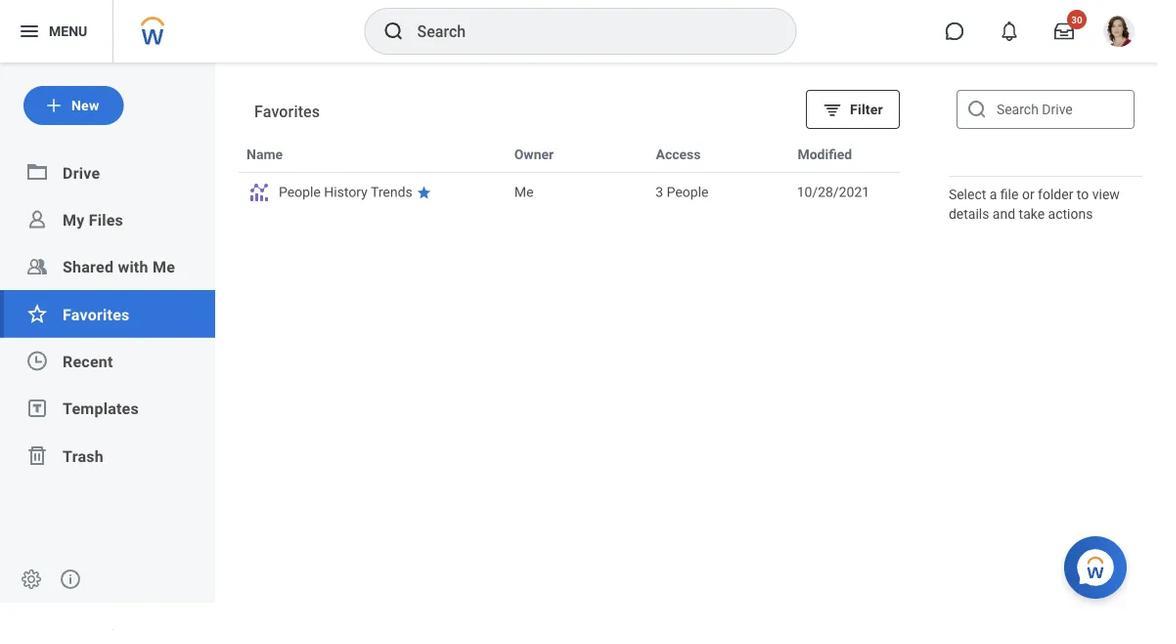 Task type: describe. For each thing, give the bounding box(es) containing it.
discovery board image
[[248, 181, 271, 204]]

2 people from the left
[[667, 184, 709, 201]]

name
[[247, 146, 283, 162]]

folder
[[1038, 186, 1074, 203]]

row containing people history trends
[[239, 173, 900, 212]]

filter
[[850, 101, 883, 118]]

favorites button
[[63, 306, 130, 324]]

menu
[[49, 23, 87, 39]]

discovery board image
[[248, 181, 271, 204]]

grid inside item list region
[[239, 134, 900, 603]]

recent
[[63, 353, 113, 371]]

files
[[89, 211, 123, 230]]

to
[[1077, 186, 1089, 203]]

me inside cell
[[514, 184, 534, 201]]

trash image
[[25, 444, 49, 468]]

row containing name
[[239, 134, 900, 173]]

search image
[[382, 20, 405, 43]]

favorites inside item list region
[[254, 102, 320, 121]]

gear image
[[20, 568, 43, 592]]

shared with me image
[[25, 255, 49, 279]]

file
[[1001, 186, 1019, 203]]

modified
[[798, 146, 852, 162]]

access
[[656, 146, 701, 162]]

user image
[[25, 208, 49, 231]]

workday assistant region
[[1064, 529, 1135, 600]]

a
[[990, 186, 997, 203]]

filter button
[[806, 90, 900, 129]]

3 people link
[[656, 182, 781, 203]]

plus image
[[44, 96, 64, 115]]

0 horizontal spatial me
[[153, 258, 175, 277]]

my files
[[63, 211, 123, 230]]

people history trends
[[279, 184, 413, 201]]

or
[[1022, 186, 1035, 203]]

Search Workday  search field
[[417, 10, 756, 53]]

30 button
[[1043, 10, 1087, 53]]

star image
[[25, 302, 49, 326]]

owner
[[514, 146, 554, 162]]

30
[[1071, 14, 1083, 25]]

shared with me
[[63, 258, 175, 277]]



Task type: locate. For each thing, give the bounding box(es) containing it.
trends
[[371, 184, 413, 201]]

3
[[656, 184, 663, 201]]

me
[[514, 184, 534, 201], [153, 258, 175, 277]]

3 people
[[656, 184, 709, 201]]

row
[[239, 134, 900, 173], [239, 173, 900, 212]]

row down owner
[[239, 173, 900, 212]]

my files button
[[63, 211, 123, 230]]

recent button
[[63, 353, 113, 371]]

details
[[949, 206, 989, 222]]

people right discovery board icon
[[279, 184, 321, 201]]

shared with me button
[[63, 258, 175, 277]]

select a file or folder to view details and take actions
[[949, 186, 1120, 222]]

history
[[324, 184, 368, 201]]

1 horizontal spatial people
[[667, 184, 709, 201]]

folder open image
[[25, 161, 49, 184]]

take
[[1019, 206, 1045, 222]]

clock image
[[25, 350, 49, 373]]

inbox large image
[[1055, 22, 1074, 41]]

info image
[[59, 568, 82, 592]]

1 horizontal spatial me
[[514, 184, 534, 201]]

new
[[71, 98, 99, 114]]

1 row from the top
[[239, 134, 900, 173]]

justify image
[[18, 20, 41, 43]]

view
[[1092, 186, 1120, 203]]

0 horizontal spatial people
[[279, 184, 321, 201]]

me right with
[[153, 258, 175, 277]]

favorites up name at the top left of page
[[254, 102, 320, 121]]

with
[[118, 258, 148, 277]]

1 horizontal spatial favorites
[[254, 102, 320, 121]]

grid containing name
[[239, 134, 900, 603]]

templates
[[63, 400, 139, 419]]

search drive field
[[957, 90, 1135, 129]]

people inside 'link'
[[279, 184, 321, 201]]

new button
[[23, 86, 124, 125]]

filter image
[[823, 100, 842, 119]]

people history trends link
[[248, 181, 499, 204]]

0 vertical spatial favorites
[[254, 102, 320, 121]]

profile logan mcneil image
[[1103, 16, 1135, 51]]

and
[[993, 206, 1016, 222]]

trash button
[[63, 447, 104, 466]]

my
[[63, 211, 85, 230]]

templates button
[[63, 400, 139, 419]]

1 people from the left
[[279, 184, 321, 201]]

row up 'me' cell
[[239, 134, 900, 173]]

10/28/2021
[[797, 184, 870, 201]]

drive
[[63, 164, 100, 182]]

trash
[[63, 447, 104, 466]]

1 vertical spatial me
[[153, 258, 175, 277]]

2 row from the top
[[239, 173, 900, 212]]

me down owner
[[514, 184, 534, 201]]

item list region
[[215, 63, 923, 604]]

me cell
[[507, 174, 648, 211]]

people
[[279, 184, 321, 201], [667, 184, 709, 201]]

people right 3
[[667, 184, 709, 201]]

0 vertical spatial me
[[514, 184, 534, 201]]

grid
[[239, 134, 900, 603]]

favorites down shared
[[63, 306, 130, 324]]

notifications large image
[[1000, 22, 1019, 41]]

actions
[[1048, 206, 1093, 222]]

star image
[[416, 185, 432, 201]]

menu button
[[0, 0, 113, 63]]

favorites
[[254, 102, 320, 121], [63, 306, 130, 324]]

select
[[949, 186, 986, 203]]

drive button
[[63, 164, 100, 182]]

search image
[[965, 98, 989, 121]]

1 vertical spatial favorites
[[63, 306, 130, 324]]

0 horizontal spatial favorites
[[63, 306, 130, 324]]

shared
[[63, 258, 114, 277]]



Task type: vqa. For each thing, say whether or not it's contained in the screenshot.
Favorites
yes



